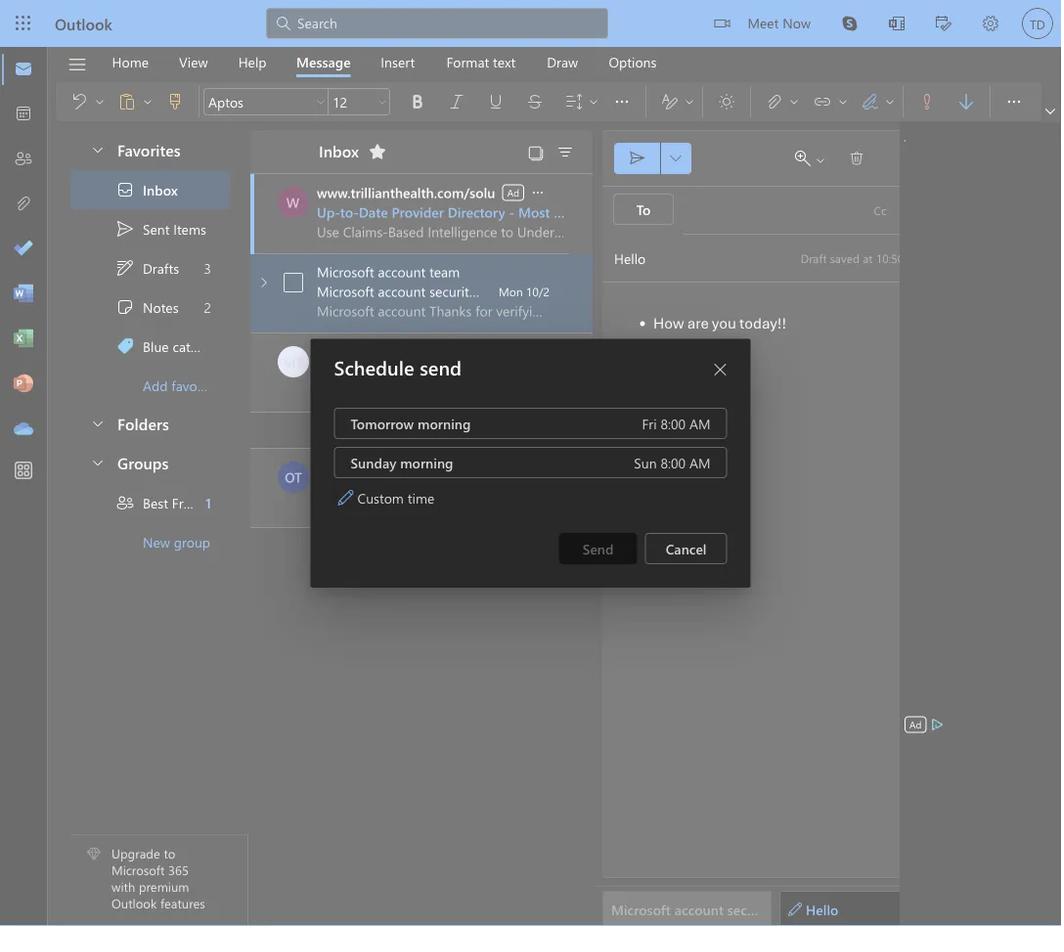 Task type: describe. For each thing, give the bounding box(es) containing it.
saved
[[830, 250, 860, 266]]

insert
[[381, 53, 415, 71]]

send button
[[559, 533, 637, 564]]

 button
[[908, 86, 947, 117]]

9/28
[[526, 478, 550, 494]]

 button for groups
[[80, 444, 113, 480]]

verification inside message list list box
[[507, 282, 573, 300]]


[[527, 144, 545, 162]]

cc button
[[865, 195, 896, 226]]

up-
[[317, 203, 340, 221]]

1 select a conversation checkbox from the top
[[278, 267, 317, 298]]

how are you today!!
[[653, 314, 786, 333]]

format text
[[446, 53, 516, 71]]

mon 10/2
[[499, 284, 550, 299]]

 button
[[58, 48, 97, 81]]


[[115, 493, 135, 512]]

 left "" button
[[377, 96, 388, 108]]

 best friends chat
[[115, 493, 247, 512]]

 button
[[362, 136, 393, 167]]

microsoft inside upgrade to microsoft 365 with
[[111, 861, 165, 879]]

 button
[[515, 86, 555, 117]]

select a conversation checkbox containing mt
[[278, 346, 317, 378]]

am inside "reading pane" main content
[[907, 250, 925, 266]]

 button
[[705, 353, 736, 385]]


[[115, 258, 135, 278]]

to button
[[613, 194, 674, 225]]


[[368, 142, 387, 161]]

time
[[408, 489, 435, 507]]

 button
[[947, 86, 986, 117]]

mon
[[499, 284, 523, 299]]

mail image
[[14, 60, 33, 79]]

premium
[[139, 878, 189, 895]]

 inbox
[[115, 180, 178, 200]]

microsoft account security info verification inside message list list box
[[317, 282, 573, 300]]

items
[[173, 220, 206, 238]]

microsoft account team microsoft account security info was added
[[317, 342, 571, 379]]

add favorite tree item
[[70, 366, 230, 405]]

morning for sunday morning
[[400, 453, 453, 471]]

microsoft account security info verification button
[[602, 891, 877, 926]]

 button
[[437, 86, 476, 117]]

am for fri 8:00 am
[[689, 414, 711, 432]]

outlook.com
[[453, 477, 531, 495]]

welcome to your new outlook.com account
[[317, 477, 583, 495]]

reading pane main content
[[595, 122, 957, 926]]

 button for folders
[[80, 405, 113, 441]]

group
[[174, 533, 210, 551]]

favorites
[[117, 139, 181, 160]]

sunday
[[351, 453, 396, 471]]

draw button
[[532, 47, 593, 77]]

inbox 
[[319, 140, 387, 161]]

include group
[[755, 82, 899, 121]]

notes
[[143, 298, 179, 316]]

excel image
[[14, 330, 33, 349]]

1 horizontal spatial ad
[[910, 718, 922, 731]]

cancel button
[[645, 533, 727, 564]]

up-to-date provider directory - most accurate provider data
[[317, 203, 697, 221]]

 tree item
[[70, 248, 230, 288]]

account inside button
[[675, 900, 724, 918]]


[[115, 297, 135, 317]]

set your advertising preferences image
[[929, 717, 945, 733]]

 hello
[[788, 900, 839, 918]]

most
[[518, 203, 550, 221]]

with
[[111, 878, 135, 895]]

schedule
[[334, 354, 414, 380]]


[[556, 143, 575, 162]]


[[486, 92, 506, 111]]

cancel
[[666, 539, 707, 557]]

add favorite
[[143, 376, 217, 394]]

premium features image
[[87, 847, 101, 861]]


[[165, 92, 185, 111]]

new
[[143, 533, 170, 551]]

morning for tomorrow morning
[[418, 414, 471, 432]]

thu 9/28
[[503, 478, 550, 494]]

to-
[[340, 203, 359, 221]]

 for basic text "group"
[[315, 96, 327, 108]]

info inside microsoft account team microsoft account security info was added
[[480, 361, 503, 379]]

files image
[[14, 195, 33, 214]]

home
[[112, 53, 149, 71]]

schedule send
[[334, 354, 462, 380]]

 inside  
[[815, 155, 826, 166]]

1
[[206, 494, 211, 512]]

home button
[[97, 47, 163, 77]]

ad inside message list list box
[[507, 186, 519, 199]]

 
[[795, 151, 826, 166]]

microsoft account team image
[[278, 346, 309, 378]]

best
[[143, 494, 168, 512]]

calendar image
[[14, 105, 33, 124]]

fri 8:00 am
[[642, 414, 711, 432]]

team for microsoft account team microsoft account security info was added
[[429, 342, 460, 360]]

fri
[[642, 414, 657, 432]]

microsoft inside microsoft account security info verification button
[[611, 900, 671, 918]]

message list section
[[250, 125, 697, 925]]

folders tree item
[[70, 405, 230, 444]]

2
[[204, 298, 211, 316]]

draft
[[801, 250, 827, 266]]

To text field
[[684, 199, 865, 222]]

 button left "" button
[[375, 88, 390, 115]]

onedrive image
[[14, 420, 33, 439]]

 for folders tree item
[[90, 415, 106, 431]]

sunday morning
[[351, 453, 453, 471]]

meet
[[748, 13, 779, 31]]

options
[[609, 53, 657, 71]]

favorites tree
[[70, 123, 230, 405]]

view
[[179, 53, 208, 71]]

Message body, press Alt+F10 to exit text field
[[614, 298, 925, 570]]

how
[[653, 314, 684, 333]]

you
[[712, 314, 736, 333]]

info inside button
[[779, 900, 804, 918]]

people image
[[14, 150, 33, 169]]

 sent items
[[115, 219, 206, 239]]

10:50
[[876, 250, 904, 266]]

 button
[[476, 86, 515, 117]]

inbox inside inbox 
[[319, 140, 359, 161]]

Add a subject text field
[[602, 243, 783, 274]]

send
[[583, 539, 614, 557]]

meet now
[[748, 13, 811, 31]]

www.trillianthealth.com/solutions/directory
[[317, 183, 588, 201]]

 tree item
[[70, 170, 230, 209]]

to do image
[[14, 240, 33, 259]]

new group tree item
[[70, 522, 230, 561]]

 notes
[[115, 297, 179, 317]]


[[115, 219, 135, 239]]

your
[[393, 477, 420, 495]]

to for your
[[377, 477, 389, 495]]

 button
[[837, 143, 876, 174]]

message
[[296, 53, 351, 71]]

left-rail-appbar navigation
[[4, 47, 43, 452]]



Task type: locate. For each thing, give the bounding box(es) containing it.
0 horizontal spatial ad
[[507, 186, 519, 199]]

outlook
[[55, 13, 112, 34], [317, 457, 366, 475], [111, 895, 157, 912]]


[[849, 151, 865, 166]]

 button left "favorites" at the top of page
[[80, 131, 113, 167]]

inbox inside " inbox"
[[143, 181, 178, 199]]

upgrade to microsoft 365 with
[[111, 845, 189, 895]]

schedule send dialog
[[0, 0, 1061, 926]]

0 horizontal spatial provider
[[392, 203, 444, 221]]

outlook for outlook team
[[317, 457, 366, 475]]

1 horizontal spatial provider
[[612, 203, 664, 221]]

1 vertical spatial microsoft account security info verification
[[611, 900, 877, 918]]

 for groups tree item
[[90, 454, 106, 470]]

to down team
[[377, 477, 389, 495]]

1 vertical spatial team
[[429, 342, 460, 360]]

inbox heading
[[293, 130, 393, 173]]

upgrade
[[111, 845, 160, 862]]

 button
[[886, 143, 925, 174]]

more apps image
[[14, 462, 33, 481]]

clipboard group
[[60, 82, 195, 121]]

microsoft account security info verification inside button
[[611, 900, 877, 918]]

basic text group
[[203, 82, 642, 121]]

provider
[[392, 203, 444, 221], [612, 203, 664, 221]]

 tree item
[[70, 288, 230, 327]]

outlook up welcome
[[317, 457, 366, 475]]

schedule send application
[[0, 0, 1061, 926]]

am up sun 8:00 am
[[689, 414, 711, 432]]

provider down www.trillianthealth.com/solutions/directory
[[392, 203, 444, 221]]

 button left groups
[[80, 444, 113, 480]]

1 horizontal spatial verification
[[808, 900, 877, 918]]

1 vertical spatial verification
[[808, 900, 877, 918]]

0 horizontal spatial 
[[338, 490, 354, 505]]

 button
[[550, 138, 581, 165]]

outlook team image
[[278, 462, 309, 493]]


[[408, 92, 427, 111]]

 left "favorites" at the top of page
[[90, 141, 106, 157]]

1 vertical spatial outlook
[[317, 457, 366, 475]]

1 team from the top
[[429, 263, 460, 281]]

to up premium
[[164, 845, 175, 862]]

select a conversation checkbox down up- at top
[[278, 267, 317, 298]]

1 provider from the left
[[392, 203, 444, 221]]

8:00 for fri
[[661, 414, 686, 432]]

microsoft account security info verification
[[317, 282, 573, 300], [611, 900, 877, 918]]

message button
[[282, 47, 365, 77]]

outlook banner
[[0, 0, 1061, 47]]

outlook inside message list list box
[[317, 457, 366, 475]]

1 vertical spatial inbox
[[143, 181, 178, 199]]

new
[[424, 477, 449, 495]]

info left was
[[480, 361, 503, 379]]

info left 10/2
[[480, 282, 503, 300]]

2 8:00 from the top
[[661, 453, 686, 471]]

8:00 right fri
[[661, 414, 686, 432]]

0 vertical spatial team
[[429, 263, 460, 281]]

am right 10:50
[[907, 250, 925, 266]]

team right 'schedule'
[[429, 342, 460, 360]]

morning
[[418, 414, 471, 432], [400, 453, 453, 471]]

Select a conversation checkbox
[[278, 267, 317, 298], [278, 346, 317, 378]]

1 horizontal spatial inbox
[[319, 140, 359, 161]]

 button
[[398, 86, 437, 117]]

0 vertical spatial inbox
[[319, 140, 359, 161]]

0 horizontal spatial inbox
[[143, 181, 178, 199]]

0 horizontal spatial to
[[164, 845, 175, 862]]

today!!
[[739, 314, 786, 333]]

 left groups
[[90, 454, 106, 470]]

now
[[783, 13, 811, 31]]

ad up '-' in the top of the page
[[507, 186, 519, 199]]

 tree item
[[70, 483, 247, 522]]

powerpoint image
[[14, 375, 33, 394]]

0 vertical spatial outlook
[[55, 13, 112, 34]]

 inside folders tree item
[[90, 415, 106, 431]]

team for microsoft account team
[[429, 263, 460, 281]]

info left hello
[[779, 900, 804, 918]]

am down fri 8:00 am
[[689, 453, 711, 471]]

tags group
[[908, 82, 986, 117]]

verification inside button
[[808, 900, 877, 918]]

 tree item
[[70, 327, 230, 366]]

message list list box
[[250, 174, 697, 925]]

 button left folders
[[80, 405, 113, 441]]

schedule send heading
[[311, 339, 751, 400]]

custom
[[357, 489, 404, 507]]

0 vertical spatial ad
[[507, 186, 519, 199]]

1 8:00 from the top
[[661, 414, 686, 432]]

 right ""
[[815, 155, 826, 166]]

select a conversation checkbox left 'schedule'
[[278, 346, 317, 378]]


[[115, 180, 135, 200]]

2 vertical spatial am
[[689, 453, 711, 471]]

www.trillianthealth.com/solutions/directory image
[[277, 187, 309, 218]]

tomorrow morning
[[351, 414, 471, 432]]

security inside button
[[727, 900, 776, 918]]

 left hello
[[788, 902, 802, 916]]

groups
[[117, 452, 169, 473]]

1 horizontal spatial microsoft account security info verification
[[611, 900, 877, 918]]


[[338, 490, 354, 505], [788, 902, 802, 916]]

 down outlook team
[[338, 490, 354, 505]]

outlook for outlook
[[55, 13, 112, 34]]

security
[[429, 282, 476, 300], [429, 361, 476, 379], [727, 900, 776, 918]]

security left  hello
[[727, 900, 776, 918]]

info
[[480, 282, 503, 300], [480, 361, 503, 379], [779, 900, 804, 918]]

team inside microsoft account team microsoft account security info was added
[[429, 342, 460, 360]]

security left was
[[429, 361, 476, 379]]

1 vertical spatial 8:00
[[661, 453, 686, 471]]

send
[[420, 354, 462, 380]]

2 vertical spatial outlook
[[111, 895, 157, 912]]

w
[[286, 193, 300, 211]]

to
[[377, 477, 389, 495], [164, 845, 175, 862]]

format
[[446, 53, 489, 71]]

1 vertical spatial to
[[164, 845, 175, 862]]

3
[[204, 259, 211, 277]]

Select a conversation checkbox
[[278, 462, 317, 493]]

1 vertical spatial ad
[[910, 718, 922, 731]]

 inside groups tree item
[[90, 454, 106, 470]]

team
[[370, 457, 401, 475]]

365
[[168, 861, 189, 879]]

2 select a conversation checkbox from the top
[[278, 346, 317, 378]]

tab list containing home
[[97, 47, 672, 77]]

category
[[173, 337, 226, 355]]


[[115, 336, 135, 356]]

0 vertical spatial microsoft account security info verification
[[317, 282, 573, 300]]

added
[[533, 361, 571, 379]]

verification
[[507, 282, 573, 300], [808, 900, 877, 918]]

data
[[668, 203, 697, 221]]

1 vertical spatial 
[[788, 902, 802, 916]]


[[447, 92, 467, 111]]

 button for favorites
[[80, 131, 113, 167]]

text
[[493, 53, 516, 71]]

 for favorites tree item
[[90, 141, 106, 157]]

tab list inside schedule send application
[[97, 47, 672, 77]]

add
[[143, 376, 168, 394]]

0 horizontal spatial microsoft account security info verification
[[317, 282, 573, 300]]

8:00 for sun
[[661, 453, 686, 471]]

1 vertical spatial select a conversation checkbox
[[278, 346, 317, 378]]

view button
[[164, 47, 223, 77]]

help
[[238, 53, 267, 71]]

8:00 right sun
[[661, 453, 686, 471]]

0 vertical spatial am
[[907, 250, 925, 266]]

0 vertical spatial to
[[377, 477, 389, 495]]

welcome
[[317, 477, 373, 495]]

security inside microsoft account team microsoft account security info was added
[[429, 361, 476, 379]]

0 vertical spatial morning
[[418, 414, 471, 432]]

 inside  custom time
[[338, 490, 354, 505]]

 inside favorites tree item
[[90, 141, 106, 157]]

date
[[359, 203, 388, 221]]

 drafts
[[115, 258, 179, 278]]

insert button
[[366, 47, 430, 77]]

features
[[160, 895, 205, 912]]

to for microsoft
[[164, 845, 175, 862]]

 for custom
[[338, 490, 354, 505]]

2 vertical spatial security
[[727, 900, 776, 918]]

1 vertical spatial am
[[689, 414, 711, 432]]

2 provider from the left
[[612, 203, 664, 221]]

outlook up 
[[55, 13, 112, 34]]

favorites tree item
[[70, 131, 230, 170]]

morning up new
[[400, 453, 453, 471]]

to inside message list list box
[[377, 477, 389, 495]]

inbox right 
[[143, 181, 178, 199]]

outlook link
[[55, 0, 112, 47]]

2 vertical spatial info
[[779, 900, 804, 918]]

0 horizontal spatial verification
[[507, 282, 573, 300]]

1 vertical spatial info
[[480, 361, 503, 379]]

 down message button
[[315, 96, 327, 108]]

favorite
[[171, 376, 217, 394]]

provider left 'data'
[[612, 203, 664, 221]]

1 horizontal spatial 
[[788, 902, 802, 916]]

ad left the set your advertising preferences icon
[[910, 718, 922, 731]]

0 vertical spatial info
[[480, 282, 503, 300]]

directory
[[448, 203, 505, 221]]

 inside  hello
[[788, 902, 802, 916]]

blue
[[143, 337, 169, 355]]

10/2
[[526, 284, 550, 299]]


[[67, 54, 88, 75]]

 button inside groups tree item
[[80, 444, 113, 480]]


[[717, 92, 736, 111]]

outlook inside banner
[[55, 13, 112, 34]]

draft saved at 10:50 am
[[801, 250, 925, 266]]

 button
[[313, 88, 329, 115], [375, 88, 390, 115], [80, 131, 113, 167], [80, 405, 113, 441], [80, 444, 113, 480]]


[[712, 361, 728, 377]]

are
[[687, 314, 709, 333]]

0 vertical spatial select a conversation checkbox
[[278, 267, 317, 298]]

morning down the send
[[418, 414, 471, 432]]

tomorrow
[[351, 414, 414, 432]]

2 team from the top
[[429, 342, 460, 360]]

draw
[[547, 53, 578, 71]]

word image
[[14, 285, 33, 304]]

 for hello
[[788, 902, 802, 916]]

0 vertical spatial security
[[429, 282, 476, 300]]

team
[[429, 263, 460, 281], [429, 342, 460, 360]]

select a conversation image
[[284, 273, 303, 292]]

to inside upgrade to microsoft 365 with
[[164, 845, 175, 862]]

tab list
[[97, 47, 672, 77]]

0 vertical spatial 8:00
[[661, 414, 686, 432]]

 left folders
[[90, 415, 106, 431]]

am for sun 8:00 am
[[689, 453, 711, 471]]

 button inside favorites tree item
[[80, 131, 113, 167]]

1 vertical spatial morning
[[400, 453, 453, 471]]

outlook left features
[[111, 895, 157, 912]]

security left mon
[[429, 282, 476, 300]]


[[898, 151, 913, 166]]

0 vertical spatial verification
[[507, 282, 573, 300]]

chat
[[219, 494, 247, 512]]

 button inside folders tree item
[[80, 405, 113, 441]]

help button
[[224, 47, 281, 77]]

inbox left  "button"
[[319, 140, 359, 161]]

1 horizontal spatial to
[[377, 477, 389, 495]]

0 vertical spatial 
[[338, 490, 354, 505]]

ad
[[507, 186, 519, 199], [910, 718, 922, 731]]

 button down message button
[[313, 88, 329, 115]]

format text button
[[432, 47, 530, 77]]

schedule send document
[[0, 0, 1061, 926]]

cc
[[874, 202, 887, 218]]

1 vertical spatial security
[[429, 361, 476, 379]]

 tree item
[[70, 209, 230, 248]]

groups tree item
[[70, 444, 230, 483]]

outlook inside premium outlook features
[[111, 895, 157, 912]]

team down directory
[[429, 263, 460, 281]]

friends
[[172, 494, 216, 512]]

microsoft account team
[[317, 263, 460, 281]]

folders
[[117, 412, 169, 434]]



Task type: vqa. For each thing, say whether or not it's contained in the screenshot.
the within Message list No conversations selected list box
no



